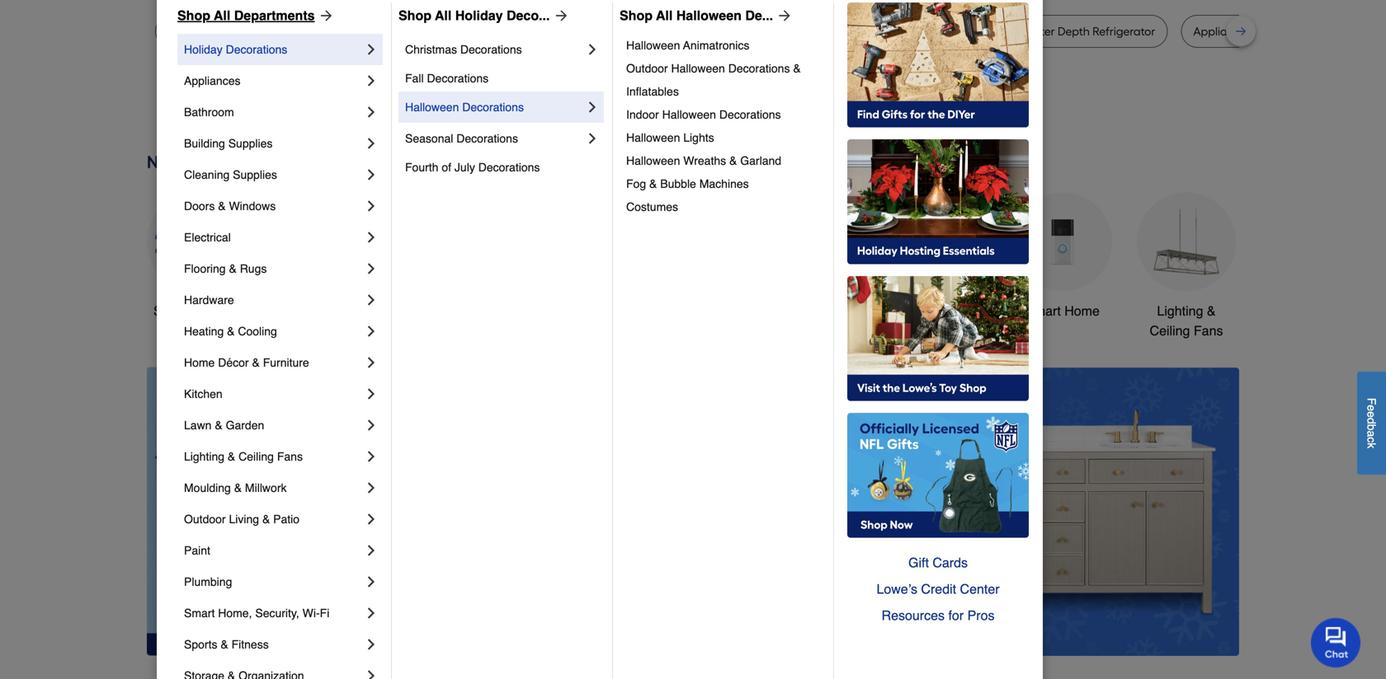 Task type: vqa. For each thing, say whether or not it's contained in the screenshot.
'Security,'
yes



Task type: locate. For each thing, give the bounding box(es) containing it.
shop all holiday deco... link
[[399, 6, 570, 26]]

christmas decorations link
[[405, 34, 584, 65]]

3 shop from the left
[[620, 8, 653, 23]]

1 vertical spatial smart
[[184, 607, 215, 621]]

heating & cooling link
[[184, 316, 363, 347]]

all up ge profile refrigerator
[[435, 8, 452, 23]]

shop up ge profile refrigerator
[[399, 8, 432, 23]]

5 refrigerator from the left
[[1093, 24, 1156, 38]]

1 vertical spatial outdoor
[[768, 304, 816, 319]]

supplies
[[228, 137, 273, 150], [233, 168, 277, 182]]

refrigerator down the shop all holiday deco...
[[441, 24, 503, 38]]

1 profile from the left
[[405, 24, 438, 38]]

1 ge from the left
[[268, 24, 284, 38]]

decorations down seasonal decorations link
[[478, 161, 540, 174]]

1 vertical spatial ceiling
[[239, 451, 274, 464]]

0 horizontal spatial ceiling
[[239, 451, 274, 464]]

center
[[960, 582, 1000, 597]]

decorations down shop all departments link
[[226, 43, 287, 56]]

chevron right image
[[363, 41, 380, 58], [584, 41, 601, 58], [363, 104, 380, 120], [363, 167, 380, 183], [363, 198, 380, 215], [363, 229, 380, 246], [363, 292, 380, 309], [363, 323, 380, 340], [363, 543, 380, 560], [363, 574, 380, 591], [363, 668, 380, 680]]

all up the heating
[[188, 304, 202, 319]]

credit
[[921, 582, 957, 597]]

0 horizontal spatial lighting & ceiling fans
[[184, 451, 303, 464]]

lighting & ceiling fans
[[1150, 304, 1223, 339], [184, 451, 303, 464]]

chevron right image
[[363, 73, 380, 89], [584, 99, 601, 116], [584, 130, 601, 147], [363, 135, 380, 152], [363, 261, 380, 277], [363, 355, 380, 371], [363, 386, 380, 403], [363, 418, 380, 434], [363, 449, 380, 465], [363, 480, 380, 497], [363, 512, 380, 528], [363, 606, 380, 622], [363, 637, 380, 654]]

0 horizontal spatial lighting & ceiling fans link
[[184, 442, 363, 473]]

1 horizontal spatial lighting & ceiling fans link
[[1137, 193, 1236, 341]]

decorations
[[226, 43, 287, 56], [460, 43, 522, 56], [728, 62, 790, 75], [427, 72, 489, 85], [462, 101, 524, 114], [719, 108, 781, 121], [457, 132, 518, 145], [478, 161, 540, 174]]

decorations up halloween lights link
[[719, 108, 781, 121]]

0 vertical spatial home
[[1065, 304, 1100, 319]]

french
[[541, 24, 577, 38]]

costumes link
[[626, 196, 822, 219]]

halloween down halloween lights
[[626, 154, 680, 168]]

decorations down halloween decorations link
[[457, 132, 518, 145]]

halloween
[[676, 8, 742, 23], [626, 39, 680, 52], [671, 62, 725, 75], [405, 101, 459, 114], [662, 108, 716, 121], [626, 131, 680, 144], [626, 154, 680, 168]]

outdoor inside outdoor tools & equipment
[[768, 304, 816, 319]]

lowe's wishes you and your family a happy hanukkah. image
[[147, 91, 1240, 132]]

decorations inside fourth of july decorations link
[[478, 161, 540, 174]]

halloween down "halloween animatronics"
[[671, 62, 725, 75]]

halloween decorations link
[[405, 92, 584, 123]]

depth
[[1058, 24, 1090, 38]]

décor
[[218, 357, 249, 370]]

all down recommended searches for you heading
[[656, 8, 673, 23]]

outdoor inside the outdoor halloween decorations & inflatables
[[626, 62, 668, 75]]

1 vertical spatial supplies
[[233, 168, 277, 182]]

0 vertical spatial supplies
[[228, 137, 273, 150]]

ge
[[268, 24, 284, 38], [387, 24, 403, 38], [825, 24, 841, 38]]

chevron right image for electrical
[[363, 229, 380, 246]]

shop for shop all halloween de...
[[620, 8, 653, 23]]

counter depth refrigerator
[[1012, 24, 1156, 38]]

arrow right image inside shop all departments link
[[315, 7, 335, 24]]

0 vertical spatial lighting
[[1157, 304, 1204, 319]]

1 horizontal spatial ge
[[387, 24, 403, 38]]

decorations inside fall decorations link
[[427, 72, 489, 85]]

building supplies link
[[184, 128, 363, 159]]

chevron right image for hardware
[[363, 292, 380, 309]]

supplies up cleaning supplies
[[228, 137, 273, 150]]

arrow right image inside shop all holiday deco... link
[[550, 7, 570, 24]]

sports
[[184, 639, 217, 652]]

outdoor living & patio link
[[184, 504, 363, 536]]

1 vertical spatial home
[[184, 357, 215, 370]]

all for deals
[[188, 304, 202, 319]]

smart home, security, wi-fi link
[[184, 598, 363, 630]]

shop up french door refrigerator
[[620, 8, 653, 23]]

k
[[1365, 443, 1379, 449]]

1 horizontal spatial holiday
[[455, 8, 503, 23]]

2 ge from the left
[[387, 24, 403, 38]]

decorations inside christmas decorations link
[[460, 43, 522, 56]]

arrow right image for shop all holiday deco...
[[550, 7, 570, 24]]

e
[[1365, 405, 1379, 412], [1365, 412, 1379, 418]]

smart home link
[[1013, 193, 1112, 321]]

outdoor halloween decorations & inflatables
[[626, 62, 804, 98]]

2 horizontal spatial ge
[[825, 24, 841, 38]]

halloween animatronics
[[626, 39, 750, 52]]

halloween up lights
[[662, 108, 716, 121]]

ge refrigerator
[[268, 24, 349, 38]]

smart inside smart home link
[[1026, 304, 1061, 319]]

halloween lights link
[[626, 126, 822, 149]]

home
[[1065, 304, 1100, 319], [184, 357, 215, 370]]

fog
[[626, 177, 646, 191]]

2 profile from the left
[[843, 24, 876, 38]]

arrow right image
[[315, 7, 335, 24], [550, 7, 570, 24], [773, 7, 793, 24], [1209, 512, 1225, 528]]

chevron right image for cleaning supplies
[[363, 167, 380, 183]]

smart inside smart home, security, wi-fi link
[[184, 607, 215, 621]]

decorations inside indoor halloween decorations link
[[719, 108, 781, 121]]

holiday up ge profile refrigerator
[[455, 8, 503, 23]]

decorations down halloween animatronics link
[[728, 62, 790, 75]]

0 horizontal spatial lighting
[[184, 451, 225, 464]]

ge for ge profile
[[825, 24, 841, 38]]

profile for ge profile refrigerator
[[405, 24, 438, 38]]

appliances link
[[184, 65, 363, 97]]

supplies up windows
[[233, 168, 277, 182]]

inflatables
[[626, 85, 679, 98]]

1 vertical spatial fans
[[277, 451, 303, 464]]

0 vertical spatial ceiling
[[1150, 323, 1190, 339]]

arrow right image inside shop all halloween de... link
[[773, 7, 793, 24]]

shop all holiday deco...
[[399, 8, 550, 23]]

0 vertical spatial lighting & ceiling fans link
[[1137, 193, 1236, 341]]

decorations up fall decorations link
[[460, 43, 522, 56]]

decorations inside halloween decorations link
[[462, 101, 524, 114]]

4 refrigerator from the left
[[608, 24, 670, 38]]

holiday hosting essentials. image
[[848, 139, 1029, 265]]

2 vertical spatial outdoor
[[184, 513, 226, 526]]

e up d
[[1365, 405, 1379, 412]]

1 horizontal spatial outdoor
[[626, 62, 668, 75]]

decorations down fall decorations link
[[462, 101, 524, 114]]

0 horizontal spatial outdoor
[[184, 513, 226, 526]]

moulding
[[184, 482, 231, 495]]

e up b
[[1365, 412, 1379, 418]]

1 vertical spatial bathroom link
[[890, 193, 989, 321]]

chevron right image for paint
[[363, 543, 380, 560]]

find gifts for the diyer. image
[[848, 2, 1029, 128]]

heating & cooling
[[184, 325, 277, 338]]

all for halloween
[[656, 8, 673, 23]]

machines
[[700, 177, 749, 191]]

tools
[[819, 304, 850, 319]]

1 horizontal spatial profile
[[843, 24, 876, 38]]

patio
[[273, 513, 300, 526]]

0 vertical spatial bathroom
[[184, 106, 234, 119]]

gift
[[909, 556, 929, 571]]

refrigerator
[[168, 24, 230, 38], [287, 24, 349, 38], [441, 24, 503, 38], [608, 24, 670, 38], [1093, 24, 1156, 38]]

0 horizontal spatial fans
[[277, 451, 303, 464]]

0 horizontal spatial bathroom
[[184, 106, 234, 119]]

shop all departments
[[177, 8, 315, 23]]

shop all deals link
[[147, 193, 246, 321]]

shop
[[153, 304, 184, 319]]

cleaning
[[184, 168, 230, 182]]

pros
[[968, 609, 995, 624]]

christmas
[[405, 43, 457, 56]]

hardware link
[[184, 285, 363, 316]]

smart home, security, wi-fi
[[184, 607, 330, 621]]

0 vertical spatial lighting & ceiling fans
[[1150, 304, 1223, 339]]

holiday up appliances
[[184, 43, 223, 56]]

refrigerator right the "depth" in the top right of the page
[[1093, 24, 1156, 38]]

dishwasher
[[914, 24, 974, 38]]

2 horizontal spatial shop
[[620, 8, 653, 23]]

1 horizontal spatial home
[[1065, 304, 1100, 319]]

0 horizontal spatial shop
[[177, 8, 210, 23]]

profile
[[405, 24, 438, 38], [843, 24, 876, 38]]

kitchen link
[[184, 379, 363, 410]]

electrical
[[184, 231, 231, 244]]

1 vertical spatial lighting & ceiling fans
[[184, 451, 303, 464]]

0 vertical spatial smart
[[1026, 304, 1061, 319]]

fourth
[[405, 161, 439, 174]]

home décor & furniture
[[184, 357, 309, 370]]

shop up 'holiday decorations'
[[177, 8, 210, 23]]

bathroom
[[184, 106, 234, 119], [910, 304, 968, 319]]

outdoor up equipment
[[768, 304, 816, 319]]

3 refrigerator from the left
[[441, 24, 503, 38]]

0 vertical spatial outdoor
[[626, 62, 668, 75]]

0 horizontal spatial ge
[[268, 24, 284, 38]]

wi-
[[303, 607, 320, 621]]

refrigerator down "departments"
[[287, 24, 349, 38]]

fitness
[[232, 639, 269, 652]]

chevron right image for home décor & furniture
[[363, 355, 380, 371]]

0 horizontal spatial holiday
[[184, 43, 223, 56]]

0 vertical spatial bathroom link
[[184, 97, 363, 128]]

0 vertical spatial holiday
[[455, 8, 503, 23]]

all up 'holiday decorations'
[[214, 8, 230, 23]]

doors
[[184, 200, 215, 213]]

1 horizontal spatial shop
[[399, 8, 432, 23]]

0 vertical spatial fans
[[1194, 323, 1223, 339]]

1 horizontal spatial bathroom link
[[890, 193, 989, 321]]

sports & fitness link
[[184, 630, 363, 661]]

appliance
[[1194, 24, 1247, 38]]

a
[[1365, 431, 1379, 437]]

flooring
[[184, 262, 226, 276]]

doors & windows
[[184, 200, 276, 213]]

1 horizontal spatial bathroom
[[910, 304, 968, 319]]

supplies for building supplies
[[228, 137, 273, 150]]

refrigerator for ge profile refrigerator
[[441, 24, 503, 38]]

0 horizontal spatial home
[[184, 357, 215, 370]]

2 horizontal spatial outdoor
[[768, 304, 816, 319]]

halloween down indoor in the top left of the page
[[626, 131, 680, 144]]

for
[[949, 609, 964, 624]]

f e e d b a c k button
[[1358, 372, 1386, 475]]

refrigerator up 'holiday decorations'
[[168, 24, 230, 38]]

0 horizontal spatial smart
[[184, 607, 215, 621]]

scroll to item #2 image
[[795, 627, 835, 633]]

ge for ge profile refrigerator
[[387, 24, 403, 38]]

1 shop from the left
[[177, 8, 210, 23]]

1 horizontal spatial lighting & ceiling fans
[[1150, 304, 1223, 339]]

2 shop from the left
[[399, 8, 432, 23]]

furniture
[[263, 357, 309, 370]]

outdoor down moulding
[[184, 513, 226, 526]]

chevron right image for bathroom
[[363, 104, 380, 120]]

0 horizontal spatial profile
[[405, 24, 438, 38]]

outdoor up 'inflatables'
[[626, 62, 668, 75]]

outdoor for outdoor tools & equipment
[[768, 304, 816, 319]]

decorations down christmas decorations at left
[[427, 72, 489, 85]]

chevron right image for moulding & millwork
[[363, 480, 380, 497]]

halloween down recommended searches for you heading
[[676, 8, 742, 23]]

3 ge from the left
[[825, 24, 841, 38]]

1 horizontal spatial smart
[[1026, 304, 1061, 319]]

refrigerator right door
[[608, 24, 670, 38]]

halloween wreaths & garland link
[[626, 149, 822, 172]]



Task type: describe. For each thing, give the bounding box(es) containing it.
halloween up 'inflatables'
[[626, 39, 680, 52]]

moulding & millwork link
[[184, 473, 363, 504]]

chevron right image for sports & fitness
[[363, 637, 380, 654]]

chevron right image for outdoor living & patio
[[363, 512, 380, 528]]

shop for shop all holiday deco...
[[399, 8, 432, 23]]

smart for smart home
[[1026, 304, 1061, 319]]

paint link
[[184, 536, 363, 567]]

outdoor tools & equipment
[[768, 304, 863, 339]]

lawn
[[184, 419, 212, 432]]

all for holiday
[[435, 8, 452, 23]]

outdoor tools & equipment link
[[766, 193, 865, 341]]

0 horizontal spatial bathroom link
[[184, 97, 363, 128]]

shop all halloween de... link
[[620, 6, 793, 26]]

cooling
[[238, 325, 277, 338]]

chevron right image for seasonal decorations
[[584, 130, 601, 147]]

animatronics
[[683, 39, 750, 52]]

equipment
[[784, 323, 847, 339]]

holiday decorations
[[184, 43, 287, 56]]

shop these last-minute gifts. $99 or less. quantities are limited and won't last. image
[[147, 368, 413, 656]]

lowe's
[[877, 582, 918, 597]]

chevron right image for plumbing
[[363, 574, 380, 591]]

fall decorations link
[[405, 65, 601, 92]]

f e e d b a c k
[[1365, 398, 1379, 449]]

cards
[[933, 556, 968, 571]]

deco...
[[507, 8, 550, 23]]

french door refrigerator
[[541, 24, 670, 38]]

1 vertical spatial holiday
[[184, 43, 223, 56]]

chevron right image for flooring & rugs
[[363, 261, 380, 277]]

decorations inside seasonal decorations link
[[457, 132, 518, 145]]

decorations inside the outdoor halloween decorations & inflatables
[[728, 62, 790, 75]]

flooring & rugs
[[184, 262, 267, 276]]

lights
[[684, 131, 714, 144]]

indoor halloween decorations
[[626, 108, 781, 121]]

1 horizontal spatial fans
[[1194, 323, 1223, 339]]

scroll to item #5 element
[[914, 625, 957, 635]]

& inside outdoor tools & equipment
[[854, 304, 863, 319]]

sports & fitness
[[184, 639, 269, 652]]

1 horizontal spatial lighting
[[1157, 304, 1204, 319]]

shop for shop all departments
[[177, 8, 210, 23]]

halloween inside the outdoor halloween decorations & inflatables
[[671, 62, 725, 75]]

all for departments
[[214, 8, 230, 23]]

christmas decorations
[[405, 43, 522, 56]]

heating
[[184, 325, 224, 338]]

living
[[229, 513, 259, 526]]

outdoor living & patio
[[184, 513, 300, 526]]

seasonal
[[405, 132, 453, 145]]

refrigerator for counter depth refrigerator
[[1093, 24, 1156, 38]]

chevron right image for christmas decorations
[[584, 41, 601, 58]]

building
[[184, 137, 225, 150]]

chevron right image for appliances
[[363, 73, 380, 89]]

& inside the outdoor halloween decorations & inflatables
[[793, 62, 801, 75]]

recommended searches for you heading
[[147, 0, 1240, 2]]

cleaning supplies link
[[184, 159, 363, 191]]

1 vertical spatial bathroom
[[910, 304, 968, 319]]

chevron right image for building supplies
[[363, 135, 380, 152]]

departments
[[234, 8, 315, 23]]

1 horizontal spatial ceiling
[[1150, 323, 1190, 339]]

shop all halloween de...
[[620, 8, 773, 23]]

lawn & garden link
[[184, 410, 363, 442]]

rugs
[[240, 262, 267, 276]]

1 vertical spatial lighting & ceiling fans link
[[184, 442, 363, 473]]

wreaths
[[684, 154, 726, 168]]

visit the lowe's toy shop. image
[[848, 276, 1029, 402]]

decorations inside holiday decorations link
[[226, 43, 287, 56]]

ge profile refrigerator
[[387, 24, 503, 38]]

ge profile
[[825, 24, 876, 38]]

lowe's credit center
[[877, 582, 1000, 597]]

1 e from the top
[[1365, 405, 1379, 412]]

chevron right image for halloween decorations
[[584, 99, 601, 116]]

millwork
[[245, 482, 287, 495]]

ge for ge refrigerator
[[268, 24, 284, 38]]

c
[[1365, 437, 1379, 443]]

smart for smart home, security, wi-fi
[[184, 607, 215, 621]]

fall
[[405, 72, 424, 85]]

outdoor for outdoor halloween decorations & inflatables
[[626, 62, 668, 75]]

officially licensed n f l gifts. shop now. image
[[848, 413, 1029, 539]]

kitchen
[[184, 388, 223, 401]]

halloween decorations
[[405, 101, 524, 114]]

resources for pros link
[[848, 603, 1029, 630]]

arrow right image for shop all departments
[[315, 7, 335, 24]]

fourth of july decorations
[[405, 161, 540, 174]]

de...
[[745, 8, 773, 23]]

chevron right image for doors & windows
[[363, 198, 380, 215]]

fi
[[320, 607, 330, 621]]

refrigerator for french door refrigerator
[[608, 24, 670, 38]]

fog & bubble machines
[[626, 177, 749, 191]]

fourth of july decorations link
[[405, 154, 601, 181]]

resources for pros
[[882, 609, 995, 624]]

electrical link
[[184, 222, 363, 253]]

smart home
[[1026, 304, 1100, 319]]

appliances
[[184, 74, 241, 87]]

holiday decorations link
[[184, 34, 363, 65]]

plumbing link
[[184, 567, 363, 598]]

fog & bubble machines link
[[626, 172, 822, 196]]

gift cards link
[[848, 550, 1029, 577]]

2 e from the top
[[1365, 412, 1379, 418]]

new deals every day during 25 days of deals image
[[147, 149, 1240, 176]]

home,
[[218, 607, 252, 621]]

halloween animatronics link
[[626, 34, 822, 57]]

windows
[[229, 200, 276, 213]]

chevron right image for kitchen
[[363, 386, 380, 403]]

arrow right image for shop all halloween de...
[[773, 7, 793, 24]]

outdoor for outdoor living & patio
[[184, 513, 226, 526]]

chevron right image for lighting & ceiling fans
[[363, 449, 380, 465]]

halloween lights
[[626, 131, 714, 144]]

2 refrigerator from the left
[[287, 24, 349, 38]]

counter
[[1012, 24, 1055, 38]]

up to 40 percent off select vanities. plus get free local delivery on select vanities. image
[[440, 368, 1240, 657]]

building supplies
[[184, 137, 273, 150]]

garland
[[740, 154, 782, 168]]

home décor & furniture link
[[184, 347, 363, 379]]

supplies for cleaning supplies
[[233, 168, 277, 182]]

1 refrigerator from the left
[[168, 24, 230, 38]]

profile for ge profile
[[843, 24, 876, 38]]

chevron right image for smart home, security, wi-fi
[[363, 606, 380, 622]]

package
[[1250, 24, 1296, 38]]

outdoor halloween decorations & inflatables link
[[626, 57, 822, 103]]

cleaning supplies
[[184, 168, 277, 182]]

chevron right image for heating & cooling
[[363, 323, 380, 340]]

halloween up seasonal
[[405, 101, 459, 114]]

1 vertical spatial lighting
[[184, 451, 225, 464]]

chevron right image for lawn & garden
[[363, 418, 380, 434]]

chat invite button image
[[1311, 618, 1362, 669]]

hardware
[[184, 294, 234, 307]]

flooring & rugs link
[[184, 253, 363, 285]]

shop all departments link
[[177, 6, 335, 26]]

chevron right image for holiday decorations
[[363, 41, 380, 58]]

indoor
[[626, 108, 659, 121]]

shop all deals
[[153, 304, 239, 319]]

doors & windows link
[[184, 191, 363, 222]]

costumes
[[626, 201, 678, 214]]

b
[[1365, 425, 1379, 431]]

seasonal decorations
[[405, 132, 518, 145]]



